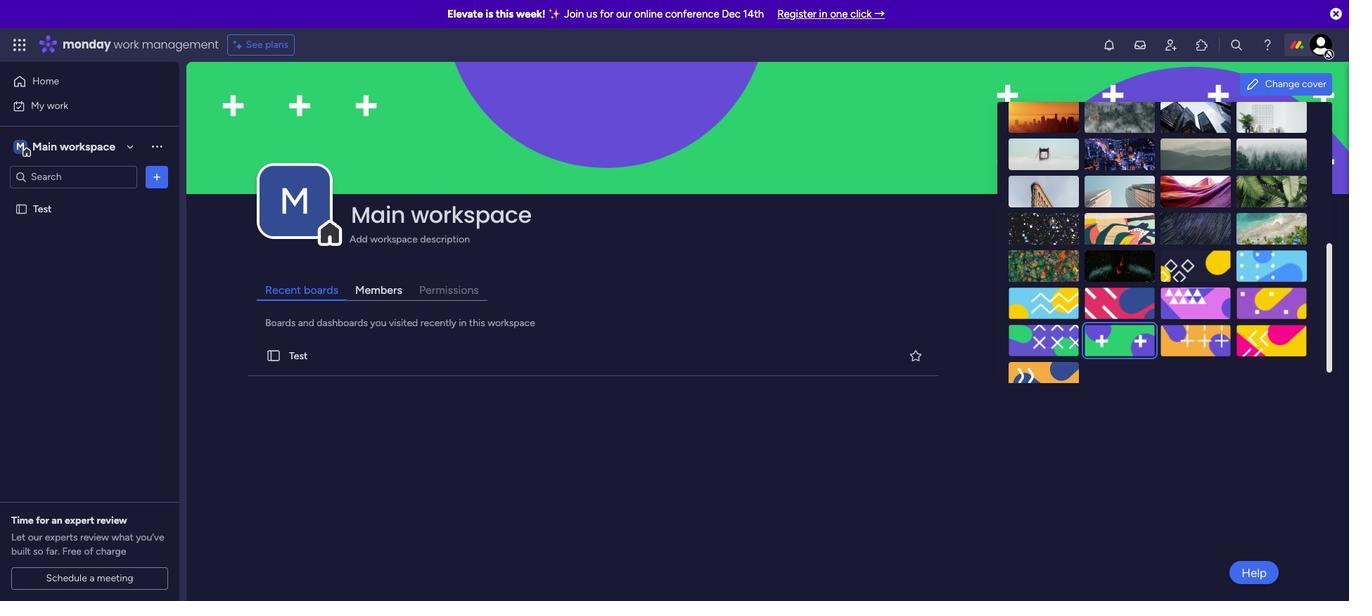 Task type: locate. For each thing, give the bounding box(es) containing it.
0 horizontal spatial our
[[28, 532, 42, 544]]

1 horizontal spatial test
[[289, 350, 308, 362]]

0 vertical spatial in
[[819, 8, 828, 20]]

0 vertical spatial test
[[33, 203, 52, 215]]

visited
[[389, 317, 418, 329]]

this right 'is'
[[496, 8, 514, 20]]

boards and dashboards you visited recently in this workspace
[[265, 317, 535, 329]]

0 horizontal spatial this
[[469, 317, 485, 329]]

1 vertical spatial our
[[28, 532, 42, 544]]

our inside time for an expert review let our experts review what you've built so far. free of charge
[[28, 532, 42, 544]]

schedule a meeting
[[46, 573, 133, 585]]

1 vertical spatial main
[[351, 199, 405, 231]]

for left an
[[36, 515, 49, 527]]

1 vertical spatial work
[[47, 100, 68, 111]]

built
[[11, 546, 31, 558]]

see plans button
[[227, 34, 295, 56]]

see plans
[[246, 39, 288, 51]]

elevate is this week! ✨ join us for our online conference dec 14th
[[447, 8, 764, 20]]

test
[[33, 203, 52, 215], [289, 350, 308, 362]]

this
[[496, 8, 514, 20], [469, 317, 485, 329]]

0 horizontal spatial main workspace
[[32, 140, 115, 153]]

recent boards
[[265, 284, 338, 297]]

work for monday
[[114, 37, 139, 53]]

1 horizontal spatial work
[[114, 37, 139, 53]]

inbox image
[[1133, 38, 1147, 52]]

0 vertical spatial for
[[600, 8, 613, 20]]

review up of
[[80, 532, 109, 544]]

main workspace up search in workspace field
[[32, 140, 115, 153]]

test for public board image
[[289, 350, 308, 362]]

test inside list box
[[33, 203, 52, 215]]

my
[[31, 100, 44, 111]]

main workspace up description
[[351, 199, 532, 231]]

one
[[830, 8, 848, 20]]

workspace image
[[260, 166, 330, 236]]

test list box
[[0, 194, 179, 411]]

boards
[[304, 284, 338, 297]]

1 vertical spatial in
[[459, 317, 467, 329]]

add to favorites image
[[909, 349, 923, 363]]

1 vertical spatial test
[[289, 350, 308, 362]]

test right public board icon
[[33, 203, 52, 215]]

is
[[486, 8, 493, 20]]

1 vertical spatial for
[[36, 515, 49, 527]]

options image
[[150, 170, 164, 184]]

0 horizontal spatial m
[[16, 140, 25, 152]]

m for workspace icon
[[16, 140, 25, 152]]

free
[[62, 546, 82, 558]]

option
[[0, 196, 179, 199]]

in left one
[[819, 8, 828, 20]]

0 horizontal spatial work
[[47, 100, 68, 111]]

m inside workspace icon
[[16, 140, 25, 152]]

help button
[[1230, 561, 1279, 585]]

our up so
[[28, 532, 42, 544]]

main right workspace icon
[[32, 140, 57, 153]]

main
[[32, 140, 57, 153], [351, 199, 405, 231]]

you
[[370, 317, 386, 329]]

so
[[33, 546, 43, 558]]

1 horizontal spatial our
[[616, 8, 632, 20]]

workspace options image
[[150, 139, 164, 154]]

let
[[11, 532, 25, 544]]

0 vertical spatial main workspace
[[32, 140, 115, 153]]

our left online
[[616, 8, 632, 20]]

m inside workspace image
[[279, 179, 310, 223]]

monday
[[63, 37, 111, 53]]

0 horizontal spatial for
[[36, 515, 49, 527]]

0 vertical spatial this
[[496, 8, 514, 20]]

expert
[[65, 515, 94, 527]]

0 vertical spatial work
[[114, 37, 139, 53]]

1 vertical spatial this
[[469, 317, 485, 329]]

1 vertical spatial main workspace
[[351, 199, 532, 231]]

test link
[[245, 336, 941, 376]]

work inside button
[[47, 100, 68, 111]]

management
[[142, 37, 219, 53]]

1 horizontal spatial for
[[600, 8, 613, 20]]

a
[[89, 573, 95, 585]]

elevate
[[447, 8, 483, 20]]

in right 'recently'
[[459, 317, 467, 329]]

0 vertical spatial main
[[32, 140, 57, 153]]

join
[[564, 8, 584, 20]]

Main workspace field
[[347, 199, 1292, 231]]

add
[[350, 234, 368, 246]]

this right 'recently'
[[469, 317, 485, 329]]

work
[[114, 37, 139, 53], [47, 100, 68, 111]]

m
[[16, 140, 25, 152], [279, 179, 310, 223]]

1 horizontal spatial main
[[351, 199, 405, 231]]

boards
[[265, 317, 296, 329]]

apps image
[[1195, 38, 1209, 52]]

review
[[97, 515, 127, 527], [80, 532, 109, 544]]

permissions
[[419, 284, 479, 297]]

us
[[587, 8, 597, 20]]

→
[[874, 8, 885, 20]]

0 horizontal spatial test
[[33, 203, 52, 215]]

0 horizontal spatial in
[[459, 317, 467, 329]]

main up 'add'
[[351, 199, 405, 231]]

work right monday
[[114, 37, 139, 53]]

0 horizontal spatial main
[[32, 140, 57, 153]]

an
[[52, 515, 62, 527]]

Search in workspace field
[[30, 169, 117, 185]]

my work button
[[8, 95, 151, 117]]

14th
[[743, 8, 764, 20]]

1 vertical spatial m
[[279, 179, 310, 223]]

for right us
[[600, 8, 613, 20]]

1 horizontal spatial main workspace
[[351, 199, 532, 231]]

work right my
[[47, 100, 68, 111]]

select product image
[[13, 38, 27, 52]]

1 horizontal spatial m
[[279, 179, 310, 223]]

experts
[[45, 532, 78, 544]]

workspace
[[60, 140, 115, 153], [411, 199, 532, 231], [370, 234, 418, 246], [488, 317, 535, 329]]

change cover button
[[1240, 73, 1332, 96]]

description
[[420, 234, 470, 246]]

main workspace
[[32, 140, 115, 153], [351, 199, 532, 231]]

for
[[600, 8, 613, 20], [36, 515, 49, 527]]

in
[[819, 8, 828, 20], [459, 317, 467, 329]]

review up what
[[97, 515, 127, 527]]

register
[[777, 8, 817, 20]]

m for workspace image
[[279, 179, 310, 223]]

test right public board image
[[289, 350, 308, 362]]

0 vertical spatial m
[[16, 140, 25, 152]]

our
[[616, 8, 632, 20], [28, 532, 42, 544]]



Task type: describe. For each thing, give the bounding box(es) containing it.
recent
[[265, 284, 301, 297]]

far.
[[46, 546, 60, 558]]

dashboards
[[317, 317, 368, 329]]

members
[[355, 284, 402, 297]]

help
[[1242, 566, 1267, 580]]

time
[[11, 515, 34, 527]]

✨
[[548, 8, 561, 20]]

dec
[[722, 8, 741, 20]]

schedule a meeting button
[[11, 568, 168, 590]]

online
[[634, 8, 663, 20]]

click
[[850, 8, 872, 20]]

invite members image
[[1164, 38, 1178, 52]]

test for public board icon
[[33, 203, 52, 215]]

1 vertical spatial review
[[80, 532, 109, 544]]

notifications image
[[1102, 38, 1116, 52]]

1 horizontal spatial in
[[819, 8, 828, 20]]

cover
[[1302, 78, 1327, 90]]

0 vertical spatial review
[[97, 515, 127, 527]]

brad klo image
[[1310, 34, 1332, 56]]

my work
[[31, 100, 68, 111]]

work for my
[[47, 100, 68, 111]]

for inside time for an expert review let our experts review what you've built so far. free of charge
[[36, 515, 49, 527]]

register in one click →
[[777, 8, 885, 20]]

change cover
[[1265, 78, 1327, 90]]

meeting
[[97, 573, 133, 585]]

register in one click → link
[[777, 8, 885, 20]]

and
[[298, 317, 314, 329]]

conference
[[665, 8, 719, 20]]

home button
[[8, 70, 151, 93]]

add workspace description
[[350, 234, 470, 246]]

m button
[[260, 166, 330, 236]]

search everything image
[[1230, 38, 1244, 52]]

of
[[84, 546, 93, 558]]

public board image
[[15, 202, 28, 216]]

change
[[1265, 78, 1300, 90]]

what
[[111, 532, 133, 544]]

plans
[[265, 39, 288, 51]]

time for an expert review let our experts review what you've built so far. free of charge
[[11, 515, 164, 558]]

home
[[32, 75, 59, 87]]

main workspace inside "workspace selection" element
[[32, 140, 115, 153]]

recently
[[420, 317, 456, 329]]

0 vertical spatial our
[[616, 8, 632, 20]]

you've
[[136, 532, 164, 544]]

charge
[[96, 546, 126, 558]]

monday work management
[[63, 37, 219, 53]]

help image
[[1260, 38, 1275, 52]]

public board image
[[266, 348, 281, 364]]

schedule
[[46, 573, 87, 585]]

main inside "workspace selection" element
[[32, 140, 57, 153]]

see
[[246, 39, 263, 51]]

1 horizontal spatial this
[[496, 8, 514, 20]]

workspace image
[[13, 139, 27, 154]]

week!
[[516, 8, 545, 20]]

workspace selection element
[[13, 138, 117, 157]]



Task type: vqa. For each thing, say whether or not it's contained in the screenshot.
password
no



